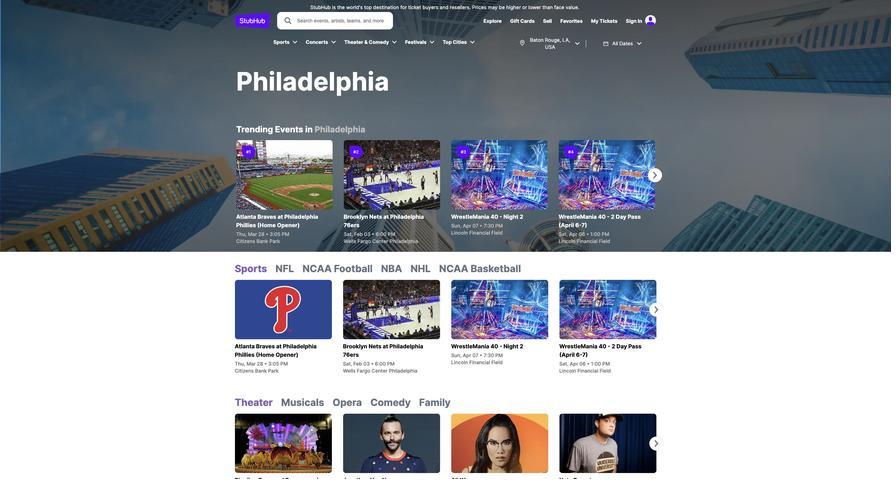Task type: locate. For each thing, give the bounding box(es) containing it.
2 7:30 from the top
[[484, 353, 495, 359]]

ncaa football
[[303, 263, 373, 275]]

brooklyn nets at philadelphia 76ers sat, feb 03 • 6:00 pm wells fargo center philadelphia
[[344, 213, 424, 244], [343, 343, 424, 374]]

Search events, artists, teams, and more field
[[297, 17, 387, 25]]

7)
[[582, 222, 588, 229], [583, 352, 588, 359]]

sat,
[[344, 231, 353, 237], [559, 231, 568, 237], [343, 361, 352, 367], [560, 361, 569, 367]]

pm
[[496, 223, 503, 229], [282, 231, 290, 237], [388, 231, 396, 237], [602, 231, 610, 237], [496, 353, 503, 359], [281, 361, 288, 367], [387, 361, 395, 367], [603, 361, 610, 367]]

all dates
[[613, 40, 633, 46]]

ncaa
[[303, 263, 332, 275], [440, 263, 469, 275]]

ncaa right the nhl
[[440, 263, 469, 275]]

1 vertical spatial day
[[617, 343, 628, 350]]

#4
[[569, 149, 574, 155]]

world's
[[347, 4, 363, 10]]

0 vertical spatial 7:30
[[484, 223, 495, 229]]

apr
[[463, 223, 472, 229], [570, 231, 578, 237], [463, 353, 472, 359], [570, 361, 579, 367]]

1 vertical spatial feb
[[354, 361, 362, 367]]

center
[[373, 238, 389, 244], [372, 368, 388, 374]]

1 ncaa from the left
[[303, 263, 332, 275]]

0 horizontal spatial theater
[[235, 397, 273, 409]]

ncaa basketball
[[440, 263, 521, 275]]

1 vertical spatial braves
[[256, 343, 275, 350]]

0 vertical spatial 03
[[364, 231, 371, 237]]

and
[[440, 4, 449, 10]]

1 vertical spatial 76ers
[[343, 352, 359, 359]]

sports left concerts "link" on the left
[[274, 39, 290, 45]]

sign in
[[626, 18, 643, 24]]

top cities link
[[440, 34, 470, 50]]

0 vertical spatial 07
[[473, 223, 479, 229]]

06
[[579, 231, 586, 237], [580, 361, 586, 367]]

1 vertical spatial 7)
[[583, 352, 588, 359]]

1 vertical spatial wrestlemania 40 - 2 day pass (april 6-7) sat, apr 06 • 1:00 pm lincoln financial field
[[560, 343, 642, 374]]

0 vertical spatial center
[[373, 238, 389, 244]]

ncaa for ncaa basketball
[[440, 263, 469, 275]]

night
[[504, 213, 519, 220], [504, 343, 519, 350]]

baton rouge, la, usa
[[531, 37, 571, 50]]

wells up opera at the left bottom of the page
[[343, 368, 356, 374]]

•
[[480, 223, 483, 229], [266, 231, 269, 237], [372, 231, 375, 237], [587, 231, 589, 237], [480, 353, 483, 359], [265, 361, 267, 367], [371, 361, 374, 367], [588, 361, 590, 367]]

1 horizontal spatial sports
[[274, 39, 290, 45]]

cards
[[521, 18, 535, 24]]

be
[[499, 4, 505, 10]]

0 vertical spatial 28
[[259, 231, 265, 237]]

field
[[492, 230, 503, 236], [599, 238, 611, 244], [492, 360, 503, 366], [600, 368, 611, 374]]

1 horizontal spatial theater
[[345, 39, 364, 45]]

0 vertical spatial phillies
[[236, 222, 256, 229]]

cities
[[453, 39, 467, 45]]

#1
[[246, 149, 251, 155]]

0 vertical spatial wrestlemania 40 - night 2 sun, apr 07 • 7:30 pm lincoln financial field
[[452, 213, 524, 236]]

0 vertical spatial 06
[[579, 231, 586, 237]]

0 vertical spatial 1:00
[[591, 231, 601, 237]]

03
[[364, 231, 371, 237], [364, 361, 370, 367]]

bank
[[257, 238, 268, 244], [255, 368, 267, 374]]

pass
[[628, 213, 641, 220], [629, 343, 642, 350]]

mar
[[248, 231, 257, 237], [247, 361, 256, 367]]

1 vertical spatial wrestlemania 40 - night 2 sun, apr 07 • 7:30 pm lincoln financial field
[[452, 343, 524, 366]]

0 vertical spatial wells
[[344, 238, 357, 244]]

may
[[488, 4, 498, 10]]

citizens
[[236, 238, 255, 244], [235, 368, 254, 374]]

7:30
[[484, 223, 495, 229], [484, 353, 495, 359]]

2 ncaa from the left
[[440, 263, 469, 275]]

ticket
[[409, 4, 422, 10]]

1 night from the top
[[504, 213, 519, 220]]

lincoln
[[452, 230, 468, 236], [559, 238, 576, 244], [452, 360, 468, 366], [560, 368, 577, 374]]

phillies
[[236, 222, 256, 229], [235, 352, 255, 359]]

0 vertical spatial (april
[[559, 222, 575, 229]]

is
[[332, 4, 336, 10]]

sports left nfl
[[235, 263, 267, 275]]

fargo
[[358, 238, 371, 244], [357, 368, 371, 374]]

rouge,
[[545, 37, 562, 43]]

1 vertical spatial 07
[[473, 353, 479, 359]]

baton rouge, la, usa button
[[516, 32, 584, 55]]

explore link
[[484, 18, 502, 24]]

1 vertical spatial sports
[[235, 263, 267, 275]]

1:00
[[591, 231, 601, 237], [591, 361, 602, 367]]

top
[[364, 4, 372, 10]]

1 vertical spatial park
[[268, 368, 279, 374]]

or
[[523, 4, 528, 10]]

0 vertical spatial night
[[504, 213, 519, 220]]

1 vertical spatial 6:00
[[375, 361, 386, 367]]

0 vertical spatial nets
[[370, 213, 382, 220]]

financial
[[470, 230, 491, 236], [577, 238, 598, 244], [470, 360, 491, 366], [578, 368, 599, 374]]

brooklyn
[[344, 213, 368, 220], [343, 343, 368, 350]]

thu,
[[236, 231, 247, 237], [235, 361, 245, 367]]

1 vertical spatial theater
[[235, 397, 273, 409]]

1 vertical spatial wells
[[343, 368, 356, 374]]

0 vertical spatial 76ers
[[344, 222, 360, 229]]

wrestlemania 40 - 2 day pass (april 6-7) sat, apr 06 • 1:00 pm lincoln financial field
[[559, 213, 641, 244], [560, 343, 642, 374]]

0 vertical spatial sun,
[[452, 223, 462, 229]]

theater & comedy link
[[341, 34, 392, 50]]

1 horizontal spatial ncaa
[[440, 263, 469, 275]]

2 sun, from the top
[[452, 353, 462, 359]]

theater
[[345, 39, 364, 45], [235, 397, 273, 409]]

explore
[[484, 18, 502, 24]]

0 horizontal spatial sports
[[235, 263, 267, 275]]

usa
[[546, 44, 556, 50]]

0 vertical spatial braves
[[258, 213, 277, 220]]

1 vertical spatial fargo
[[357, 368, 371, 374]]

0 vertical spatial pass
[[628, 213, 641, 220]]

1 vertical spatial bank
[[255, 368, 267, 374]]

theater for theater
[[235, 397, 273, 409]]

atlanta braves at philadelphia phillies (home opener) thu, mar 28 • 3:05 pm citizens bank park
[[236, 213, 318, 244], [235, 343, 317, 374]]

0 vertical spatial theater
[[345, 39, 364, 45]]

events
[[275, 124, 304, 135]]

opener)
[[277, 222, 300, 229], [276, 352, 299, 359]]

nhl
[[411, 263, 431, 275]]

favorites
[[561, 18, 583, 24]]

-
[[500, 213, 503, 220], [608, 213, 610, 220], [500, 343, 503, 350], [608, 343, 611, 350]]

2
[[520, 213, 524, 220], [612, 213, 615, 220], [520, 343, 524, 350], [612, 343, 616, 350]]

day
[[616, 213, 627, 220], [617, 343, 628, 350]]

0 horizontal spatial ncaa
[[303, 263, 332, 275]]

1 vertical spatial night
[[504, 343, 519, 350]]

1 vertical spatial 03
[[364, 361, 370, 367]]

6:00
[[376, 231, 387, 237], [375, 361, 386, 367]]

sports link
[[270, 34, 293, 50]]

0 vertical spatial day
[[616, 213, 627, 220]]

3:05
[[270, 231, 281, 237], [269, 361, 279, 367]]

1 vertical spatial 7:30
[[484, 353, 495, 359]]

28
[[259, 231, 265, 237], [257, 361, 263, 367]]

wrestlemania
[[452, 213, 490, 220], [559, 213, 597, 220], [452, 343, 490, 350], [560, 343, 598, 350]]

0 vertical spatial opener)
[[277, 222, 300, 229]]

wells up football
[[344, 238, 357, 244]]

1 sun, from the top
[[452, 223, 462, 229]]

0 vertical spatial atlanta braves at philadelphia phillies (home opener) thu, mar 28 • 3:05 pm citizens bank park
[[236, 213, 318, 244]]

1 vertical spatial opener)
[[276, 352, 299, 359]]

nba
[[381, 263, 403, 275]]

stubhub is the world's top destination for ticket buyers and resellers. prices may be higher or lower than face value.
[[311, 4, 580, 10]]

&
[[365, 39, 368, 45]]

at
[[278, 213, 283, 220], [384, 213, 389, 220], [276, 343, 282, 350], [383, 343, 389, 350]]

(april
[[559, 222, 575, 229], [560, 352, 575, 359]]

feb
[[354, 231, 363, 237], [354, 361, 362, 367]]

(home
[[258, 222, 276, 229], [256, 352, 275, 359]]

lower
[[529, 4, 542, 10]]

trending
[[236, 124, 273, 135]]

ncaa right nfl
[[303, 263, 332, 275]]

1 vertical spatial 06
[[580, 361, 586, 367]]

1 vertical spatial sun,
[[452, 353, 462, 359]]

wells
[[344, 238, 357, 244], [343, 368, 356, 374]]

0 vertical spatial brooklyn
[[344, 213, 368, 220]]

festivals
[[405, 39, 427, 45]]

76ers
[[344, 222, 360, 229], [343, 352, 359, 359]]

atlanta
[[236, 213, 256, 220], [235, 343, 255, 350]]



Task type: vqa. For each thing, say whether or not it's contained in the screenshot.
'7:30' corresponding to Riley Green
no



Task type: describe. For each thing, give the bounding box(es) containing it.
dates
[[620, 40, 633, 46]]

#3
[[461, 149, 467, 155]]

top
[[443, 39, 452, 45]]

0 vertical spatial atlanta
[[236, 213, 256, 220]]

gift cards
[[511, 18, 535, 24]]

basketball
[[471, 263, 521, 275]]

stubhub
[[311, 4, 331, 10]]

1 vertical spatial mar
[[247, 361, 256, 367]]

family
[[420, 397, 451, 409]]

baton
[[531, 37, 544, 43]]

0 vertical spatial feb
[[354, 231, 363, 237]]

1 wrestlemania 40 - night 2 sun, apr 07 • 7:30 pm lincoln financial field from the top
[[452, 213, 524, 236]]

la,
[[563, 37, 571, 43]]

1 07 from the top
[[473, 223, 479, 229]]

destination
[[374, 4, 399, 10]]

than
[[543, 4, 553, 10]]

tickets
[[600, 18, 618, 24]]

sell
[[544, 18, 552, 24]]

1 vertical spatial center
[[372, 368, 388, 374]]

#2
[[354, 149, 359, 155]]

1 vertical spatial 3:05
[[269, 361, 279, 367]]

1 vertical spatial 28
[[257, 361, 263, 367]]

1 vertical spatial (home
[[256, 352, 275, 359]]

all
[[613, 40, 619, 46]]

1 vertical spatial atlanta
[[235, 343, 255, 350]]

theater & comedy
[[345, 39, 389, 45]]

1 vertical spatial pass
[[629, 343, 642, 350]]

sign
[[626, 18, 637, 24]]

prices
[[473, 4, 487, 10]]

concerts
[[306, 39, 328, 45]]

2 night from the top
[[504, 343, 519, 350]]

resellers.
[[450, 4, 471, 10]]

2 wrestlemania 40 - night 2 sun, apr 07 • 7:30 pm lincoln financial field from the top
[[452, 343, 524, 366]]

value.
[[566, 4, 580, 10]]

higher
[[507, 4, 521, 10]]

my
[[592, 18, 599, 24]]

in
[[638, 18, 643, 24]]

festivals link
[[402, 34, 430, 50]]

0 vertical spatial sports
[[274, 39, 290, 45]]

0 vertical spatial citizens
[[236, 238, 255, 244]]

football
[[334, 263, 373, 275]]

sell link
[[544, 18, 552, 24]]

for
[[401, 4, 407, 10]]

0 vertical spatial mar
[[248, 231, 257, 237]]

0 vertical spatial park
[[270, 238, 280, 244]]

0 vertical spatial bank
[[257, 238, 268, 244]]

0 vertical spatial comedy
[[369, 39, 389, 45]]

0 vertical spatial (home
[[258, 222, 276, 229]]

0 vertical spatial 6-
[[576, 222, 582, 229]]

buyers
[[423, 4, 439, 10]]

trending events in
[[236, 124, 313, 135]]

favorites link
[[561, 18, 583, 24]]

my tickets
[[592, 18, 618, 24]]

the
[[337, 4, 345, 10]]

1 7:30 from the top
[[484, 223, 495, 229]]

0 vertical spatial brooklyn nets at philadelphia 76ers sat, feb 03 • 6:00 pm wells fargo center philadelphia
[[344, 213, 424, 244]]

sign in link
[[626, 18, 643, 24]]

my tickets link
[[592, 18, 618, 24]]

1 vertical spatial 6-
[[577, 352, 583, 359]]

0 vertical spatial 7)
[[582, 222, 588, 229]]

1 vertical spatial phillies
[[235, 352, 255, 359]]

stubhub image
[[235, 12, 270, 30]]

1 vertical spatial comedy
[[371, 397, 411, 409]]

1 vertical spatial citizens
[[235, 368, 254, 374]]

musicals
[[281, 397, 324, 409]]

1 vertical spatial brooklyn
[[343, 343, 368, 350]]

concerts link
[[302, 34, 331, 50]]

0 vertical spatial 3:05
[[270, 231, 281, 237]]

ncaa for ncaa football
[[303, 263, 332, 275]]

1 vertical spatial brooklyn nets at philadelphia 76ers sat, feb 03 • 6:00 pm wells fargo center philadelphia
[[343, 343, 424, 374]]

opera
[[333, 397, 362, 409]]

1 vertical spatial 1:00
[[591, 361, 602, 367]]

0 vertical spatial wrestlemania 40 - 2 day pass (april 6-7) sat, apr 06 • 1:00 pm lincoln financial field
[[559, 213, 641, 244]]

2 07 from the top
[[473, 353, 479, 359]]

top cities
[[443, 39, 467, 45]]

1 vertical spatial thu,
[[235, 361, 245, 367]]

gift
[[511, 18, 520, 24]]

theater for theater & comedy
[[345, 39, 364, 45]]

0 vertical spatial thu,
[[236, 231, 247, 237]]

gift cards link
[[511, 18, 535, 24]]

1 vertical spatial atlanta braves at philadelphia phillies (home opener) thu, mar 28 • 3:05 pm citizens bank park
[[235, 343, 317, 374]]

1 vertical spatial (april
[[560, 352, 575, 359]]

0 vertical spatial 6:00
[[376, 231, 387, 237]]

face
[[555, 4, 565, 10]]

1 vertical spatial nets
[[369, 343, 382, 350]]

0 vertical spatial fargo
[[358, 238, 371, 244]]

nfl
[[276, 263, 294, 275]]

in
[[305, 124, 313, 135]]



